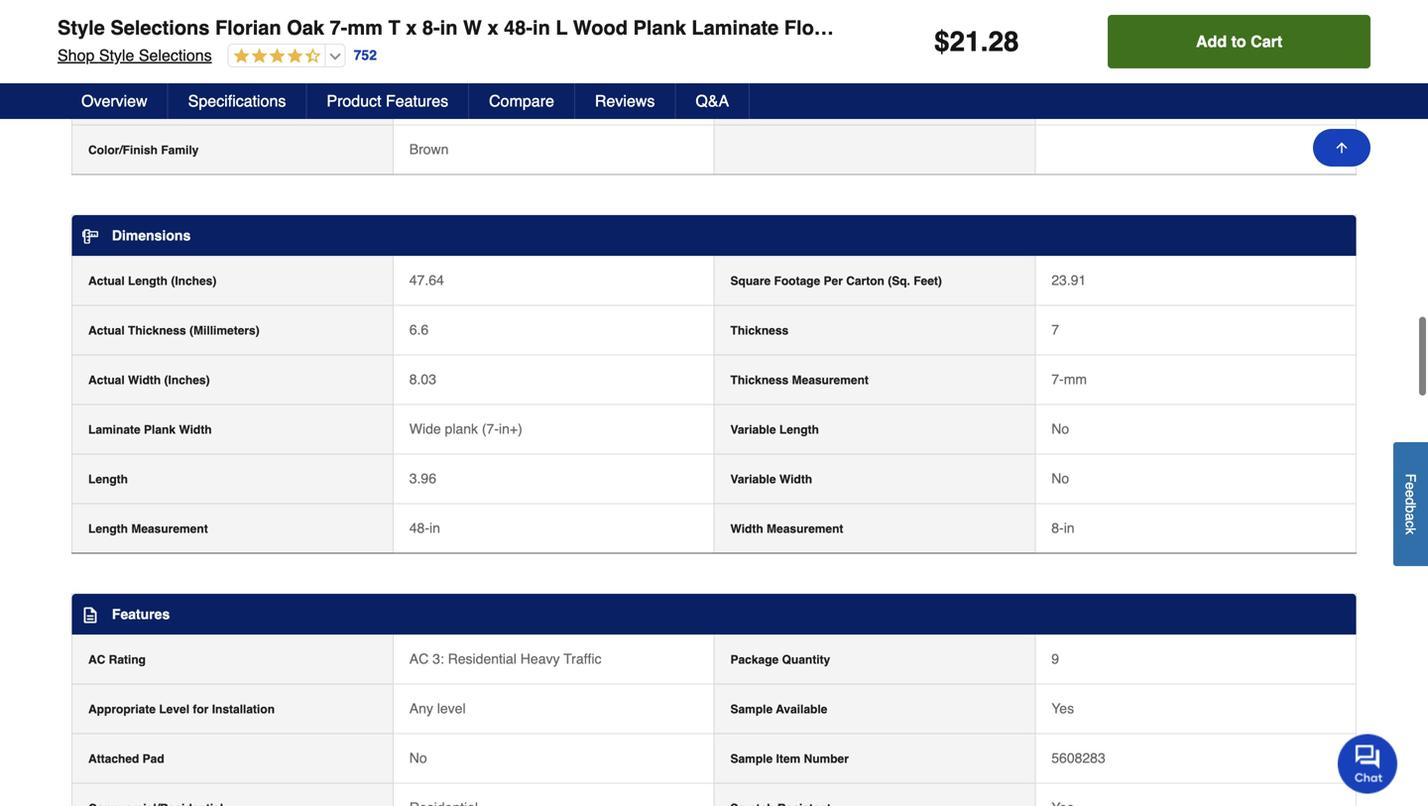 Task type: locate. For each thing, give the bounding box(es) containing it.
any
[[409, 698, 433, 713]]

laminate up q&a
[[692, 16, 779, 39]]

0 vertical spatial features
[[386, 92, 448, 110]]

ac for ac rating
[[88, 650, 105, 664]]

number
[[903, 22, 948, 36], [804, 749, 849, 763]]

3674489,
[[1052, 40, 1110, 56]]

variable up variable width
[[731, 420, 776, 434]]

1 horizontal spatial 7-
[[1052, 368, 1064, 384]]

installation
[[212, 700, 275, 713]]

ft)
[[961, 16, 981, 39]]

selections down name
[[139, 46, 212, 64]]

style selections florian oak 7-mm t x 8-in w x 48-in l wood plank laminate flooring (23.91-sq ft)
[[58, 16, 981, 39]]

shop
[[58, 46, 95, 64]]

1 variable from the top
[[731, 420, 776, 434]]

7- down 7
[[1052, 368, 1064, 384]]

mm
[[347, 16, 383, 39], [1064, 368, 1087, 384]]

0 vertical spatial laminate
[[692, 16, 779, 39]]

1 vertical spatial mm
[[1064, 368, 1087, 384]]

0 horizontal spatial mm
[[347, 16, 383, 39]]

0 vertical spatial mm
[[347, 16, 383, 39]]

color/finish
[[809, 91, 879, 104], [88, 140, 158, 154]]

quantity
[[782, 650, 830, 664]]

thickness down square on the right
[[731, 321, 789, 335]]

7- right oak on the top left of the page
[[330, 16, 347, 39]]

1 x from the left
[[406, 16, 417, 39]]

footage
[[774, 271, 820, 285]]

0 vertical spatial actual
[[88, 271, 125, 285]]

actual width (inches)
[[88, 370, 210, 384]]

laminate down actual width (inches)
[[88, 420, 141, 434]]

product features button
[[307, 83, 469, 119]]

0 vertical spatial 8-
[[422, 16, 440, 39]]

1 horizontal spatial ac
[[409, 648, 429, 664]]

sample
[[731, 700, 773, 713], [731, 749, 773, 763]]

variable for wide plank (7-in+)
[[731, 420, 776, 434]]

0 horizontal spatial 7-
[[330, 16, 347, 39]]

plank down actual width (inches)
[[144, 420, 176, 434]]

length down dimensions
[[128, 271, 168, 285]]

e up d
[[1403, 482, 1419, 490]]

appropriate level for installation
[[88, 700, 275, 713]]

dimensions image
[[82, 226, 98, 242]]

dimensions
[[112, 224, 191, 240]]

0 vertical spatial 7-
[[330, 16, 347, 39]]

8-in
[[1052, 517, 1075, 533]]

8-
[[422, 16, 440, 39], [1052, 517, 1064, 533]]

1 vertical spatial plank
[[144, 420, 176, 434]]

sq
[[932, 16, 955, 39]]

1 horizontal spatial item
[[875, 22, 900, 36]]

actual up laminate plank width
[[88, 370, 125, 384]]

48- left l
[[504, 16, 533, 39]]

chat invite button image
[[1338, 733, 1399, 794]]

no
[[1052, 418, 1069, 434], [1052, 467, 1069, 483], [409, 747, 427, 763]]

per
[[824, 271, 843, 285]]

wide
[[409, 418, 441, 434]]

(inches) down actual thickness (millimeters)
[[164, 370, 210, 384]]

number left 21
[[903, 22, 948, 36]]

0 vertical spatial color/finish
[[809, 91, 879, 104]]

0 horizontal spatial ac
[[88, 650, 105, 664]]

1 sample from the top
[[731, 700, 773, 713]]

no up 8-in
[[1052, 467, 1069, 483]]

1 vertical spatial (inches)
[[164, 370, 210, 384]]

$ 21 . 28
[[934, 26, 1019, 58]]

1 horizontal spatial plank
[[633, 16, 686, 39]]

package
[[731, 650, 779, 664]]

style up shop
[[58, 16, 105, 39]]

ac left 3:
[[409, 648, 429, 664]]

1 vertical spatial 8-
[[1052, 517, 1064, 533]]

cart
[[1251, 32, 1283, 51]]

0 horizontal spatial 8-
[[422, 16, 440, 39]]

manufacturer
[[731, 91, 806, 104]]

1 vertical spatial number
[[804, 749, 849, 763]]

1 actual from the top
[[88, 271, 125, 285]]

family
[[161, 140, 199, 154]]

48- down 3.96
[[409, 517, 429, 533]]

0 vertical spatial selections
[[110, 16, 210, 39]]

0 vertical spatial plank
[[633, 16, 686, 39]]

4.4 stars image
[[229, 48, 321, 66]]

l
[[556, 16, 568, 39]]

0 vertical spatial variable
[[731, 420, 776, 434]]

1 vertical spatial no
[[1052, 467, 1069, 483]]

1 horizontal spatial features
[[386, 92, 448, 110]]

sample down sample available
[[731, 749, 773, 763]]

1 vertical spatial actual
[[88, 321, 125, 335]]

1087652,
[[1052, 20, 1110, 36]]

thickness for thickness
[[731, 321, 789, 335]]

2 variable from the top
[[731, 469, 776, 483]]

no down 7-mm
[[1052, 418, 1069, 434]]

length up notes icon
[[88, 519, 128, 533]]

compare
[[489, 92, 554, 110]]

0 vertical spatial 48-
[[504, 16, 533, 39]]

sample down the package
[[731, 700, 773, 713]]

actual down dimensions image
[[88, 271, 125, 285]]

2 vertical spatial actual
[[88, 370, 125, 384]]

0 vertical spatial (inches)
[[171, 271, 217, 285]]

0 vertical spatial number
[[903, 22, 948, 36]]

1 vertical spatial sample
[[731, 749, 773, 763]]

n/a
[[409, 20, 433, 36]]

0 vertical spatial sample
[[731, 700, 773, 713]]

plank right wood
[[633, 16, 686, 39]]

d
[[1403, 498, 1419, 505]]

0 horizontal spatial 48-
[[409, 517, 429, 533]]

1 vertical spatial 48-
[[409, 517, 429, 533]]

variable down variable length
[[731, 469, 776, 483]]

21
[[950, 26, 981, 58]]

item right moulding
[[875, 22, 900, 36]]

1 vertical spatial laminate
[[88, 420, 141, 434]]

0 vertical spatial style
[[58, 16, 105, 39]]

width
[[128, 370, 161, 384], [179, 420, 212, 434], [779, 469, 812, 483], [731, 519, 763, 533]]

3.96
[[409, 467, 436, 483]]

2 actual from the top
[[88, 321, 125, 335]]

style down collection
[[99, 46, 134, 64]]

style
[[58, 16, 105, 39], [99, 46, 134, 64]]

1 horizontal spatial laminate
[[692, 16, 779, 39]]

number down "available"
[[804, 749, 849, 763]]

manufacturer color/finish
[[731, 91, 879, 104]]

variable length
[[731, 420, 819, 434]]

item down sample available
[[776, 749, 801, 763]]

1 vertical spatial features
[[112, 603, 170, 619]]

variable width
[[731, 469, 812, 483]]

1 horizontal spatial 48-
[[504, 16, 533, 39]]

overview
[[81, 92, 147, 110]]

actual up actual width (inches)
[[88, 321, 125, 335]]

feet)
[[914, 271, 942, 285]]

1 vertical spatial item
[[776, 749, 801, 763]]

2 x from the left
[[487, 16, 498, 39]]

1 vertical spatial variable
[[731, 469, 776, 483]]

specifications
[[188, 92, 286, 110]]

ac left rating
[[88, 650, 105, 664]]

0 horizontal spatial number
[[804, 749, 849, 763]]

3 actual from the top
[[88, 370, 125, 384]]

0 horizontal spatial x
[[406, 16, 417, 39]]

features up brown
[[386, 92, 448, 110]]

x
[[406, 16, 417, 39], [487, 16, 498, 39]]

1 horizontal spatial x
[[487, 16, 498, 39]]

ac 3: residential heavy traffic
[[409, 648, 602, 664]]

florian
[[215, 16, 281, 39]]

1 vertical spatial 7-
[[1052, 368, 1064, 384]]

thickness down actual length (inches)
[[128, 321, 186, 335]]

no down any
[[409, 747, 427, 763]]

b
[[1403, 505, 1419, 513]]

plank
[[633, 16, 686, 39], [144, 420, 176, 434]]

x right "w"
[[487, 16, 498, 39]]

shop style selections
[[58, 46, 212, 64]]

0 horizontal spatial color/finish
[[88, 140, 158, 154]]

in+)
[[499, 418, 522, 434]]

2 sample from the top
[[731, 749, 773, 763]]

e up b
[[1403, 490, 1419, 498]]

(inches)
[[171, 271, 217, 285], [164, 370, 210, 384]]

laminate
[[692, 16, 779, 39], [88, 420, 141, 434]]

x right the t
[[406, 16, 417, 39]]

selections up shop style selections
[[110, 16, 210, 39]]

pad
[[143, 749, 164, 763]]

actual for 47.64
[[88, 271, 125, 285]]

color/finish down moulding
[[809, 91, 879, 104]]

0 vertical spatial no
[[1052, 418, 1069, 434]]

6.6
[[409, 319, 429, 335]]

w
[[463, 16, 482, 39]]

oak
[[287, 16, 324, 39]]

f e e d b a c k button
[[1394, 442, 1428, 566]]

1 vertical spatial style
[[99, 46, 134, 64]]

attached pad
[[88, 749, 164, 763]]

to
[[1232, 32, 1246, 51]]

features up rating
[[112, 603, 170, 619]]

width down variable width
[[731, 519, 763, 533]]

(inches) up actual thickness (millimeters)
[[171, 271, 217, 285]]

collection name
[[88, 22, 182, 36]]

variable
[[731, 420, 776, 434], [731, 469, 776, 483]]

thickness up variable length
[[731, 370, 789, 384]]

corresponding moulding item number
[[731, 22, 948, 36]]

notes image
[[82, 605, 98, 621]]

length measurement
[[88, 519, 208, 533]]

color/finish down overview button
[[88, 140, 158, 154]]

thickness for thickness measurement
[[731, 370, 789, 384]]

ac
[[409, 648, 429, 664], [88, 650, 105, 664]]

features
[[386, 92, 448, 110], [112, 603, 170, 619]]



Task type: vqa. For each thing, say whether or not it's contained in the screenshot.
the Cream
no



Task type: describe. For each thing, give the bounding box(es) containing it.
2 vertical spatial no
[[409, 747, 427, 763]]

measurement for 8.03
[[792, 370, 869, 384]]

flooring
[[784, 16, 864, 39]]

length down thickness measurement
[[779, 420, 819, 434]]

no for 3.96
[[1052, 467, 1069, 483]]

1087652, 597688, 1087656, 852593, 3674489, 1255399, 1255400
[[1052, 20, 1279, 56]]

name
[[149, 22, 182, 36]]

moulding
[[819, 22, 872, 36]]

752
[[354, 47, 377, 63]]

available
[[776, 700, 828, 713]]

f
[[1403, 474, 1419, 482]]

0 horizontal spatial plank
[[144, 420, 176, 434]]

features inside button
[[386, 92, 448, 110]]

any level
[[409, 698, 466, 713]]

width up laminate plank width
[[128, 370, 161, 384]]

reviews button
[[575, 83, 676, 119]]

1 vertical spatial color/finish
[[88, 140, 158, 154]]

$
[[934, 26, 950, 58]]

f e e d b a c k
[[1403, 474, 1419, 535]]

square footage per carton (sq. feet)
[[731, 271, 942, 285]]

arrow up image
[[1334, 140, 1350, 156]]

0 vertical spatial item
[[875, 22, 900, 36]]

actual for 6.6
[[88, 321, 125, 335]]

product
[[327, 92, 381, 110]]

traffic
[[564, 648, 602, 664]]

ac for ac 3: residential heavy traffic
[[409, 648, 429, 664]]

square
[[731, 271, 771, 285]]

add to cart
[[1196, 32, 1283, 51]]

597688,
[[1113, 20, 1164, 36]]

48-in
[[409, 517, 440, 533]]

t
[[388, 16, 400, 39]]

q&a button
[[676, 83, 750, 119]]

0 horizontal spatial features
[[112, 603, 170, 619]]

sample for 5608283
[[731, 749, 773, 763]]

rating
[[109, 650, 146, 664]]

sample item number
[[731, 749, 849, 763]]

(inches) for 8.03
[[164, 370, 210, 384]]

7-mm
[[1052, 368, 1087, 384]]

appropriate
[[88, 700, 156, 713]]

carton
[[846, 271, 885, 285]]

add to cart button
[[1108, 15, 1371, 68]]

0 horizontal spatial laminate
[[88, 420, 141, 434]]

width down actual width (inches)
[[179, 420, 212, 434]]

brown
[[409, 138, 449, 154]]

wood
[[573, 16, 628, 39]]

variable for 3.96
[[731, 469, 776, 483]]

length up the length measurement
[[88, 469, 128, 483]]

specifications button
[[168, 83, 307, 119]]

color
[[88, 91, 119, 104]]

(sq.
[[888, 271, 910, 285]]

0 horizontal spatial item
[[776, 749, 801, 763]]

actual thickness (millimeters)
[[88, 321, 260, 335]]

overview button
[[61, 83, 168, 119]]

wide plank (7-in+)
[[409, 418, 522, 434]]

actual length (inches)
[[88, 271, 217, 285]]

attached
[[88, 749, 139, 763]]

9
[[1052, 648, 1059, 664]]

8.03
[[409, 368, 436, 384]]

actual for 8.03
[[88, 370, 125, 384]]

1255399,
[[1113, 40, 1171, 56]]

(23.91-
[[869, 16, 932, 39]]

laminate plank width
[[88, 420, 212, 434]]

sample for yes
[[731, 700, 773, 713]]

1255400
[[1175, 40, 1229, 56]]

sample available
[[731, 700, 828, 713]]

width measurement
[[731, 519, 844, 533]]

23.91
[[1052, 269, 1086, 285]]

residential
[[448, 648, 517, 664]]

2 e from the top
[[1403, 490, 1419, 498]]

(millimeters)
[[189, 321, 260, 335]]

add
[[1196, 32, 1227, 51]]

measurement for 48-in
[[767, 519, 844, 533]]

1 vertical spatial selections
[[139, 46, 212, 64]]

1 horizontal spatial color/finish
[[809, 91, 879, 104]]

k
[[1403, 528, 1419, 535]]

1 e from the top
[[1403, 482, 1419, 490]]

level
[[159, 700, 189, 713]]

level
[[437, 698, 466, 713]]

ac rating
[[88, 650, 146, 664]]

compare button
[[469, 83, 575, 119]]

47.64
[[409, 269, 444, 285]]

(inches) for 47.64
[[171, 271, 217, 285]]

color/finish family
[[88, 140, 199, 154]]

plank
[[445, 418, 478, 434]]

width up the width measurement
[[779, 469, 812, 483]]

heavy
[[521, 648, 560, 664]]

reviews
[[595, 92, 655, 110]]

1087656,
[[1167, 20, 1225, 36]]

yes
[[1052, 698, 1074, 713]]

1 horizontal spatial number
[[903, 22, 948, 36]]

5608283
[[1052, 747, 1106, 763]]

for
[[193, 700, 209, 713]]

1 horizontal spatial 8-
[[1052, 517, 1064, 533]]

no for wide plank (7-in+)
[[1052, 418, 1069, 434]]

a
[[1403, 513, 1419, 521]]

shade
[[123, 91, 158, 104]]

3:
[[433, 648, 444, 664]]

.
[[981, 26, 988, 58]]

package quantity
[[731, 650, 830, 664]]

1 horizontal spatial mm
[[1064, 368, 1087, 384]]

28
[[988, 26, 1019, 58]]

(7-
[[482, 418, 499, 434]]

product features
[[327, 92, 448, 110]]



